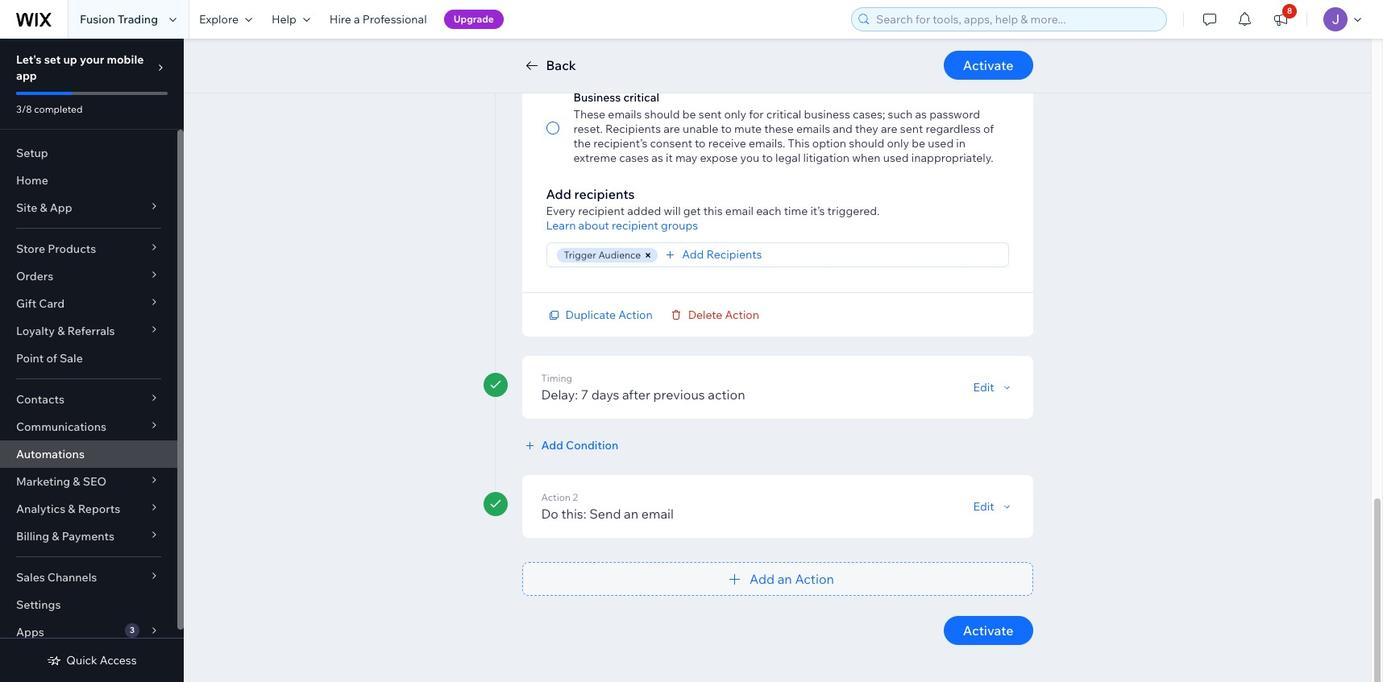 Task type: vqa. For each thing, say whether or not it's contained in the screenshot.
left critical
yes



Task type: describe. For each thing, give the bounding box(es) containing it.
trigger audience
[[564, 249, 641, 261]]

an inside add an action button
[[778, 571, 792, 587]]

triggered.
[[828, 204, 880, 218]]

add condition
[[541, 438, 619, 453]]

option
[[812, 136, 847, 151]]

recipient down recipients
[[578, 204, 625, 218]]

delay:
[[541, 387, 578, 403]]

loyalty & referrals button
[[0, 318, 177, 345]]

let's
[[16, 52, 42, 67]]

emails.
[[749, 136, 786, 151]]

add an action
[[750, 571, 834, 587]]

regardless
[[926, 122, 981, 136]]

professional
[[363, 12, 427, 27]]

every
[[546, 204, 576, 218]]

billing & payments
[[16, 530, 114, 544]]

1 are from the left
[[664, 122, 680, 136]]

help button
[[262, 0, 320, 39]]

add for add an action
[[750, 571, 775, 587]]

timing
[[541, 372, 572, 384]]

0 horizontal spatial used
[[883, 151, 909, 165]]

information
[[785, 27, 846, 41]]

emails up recipient's
[[608, 107, 642, 122]]

previous
[[653, 387, 705, 403]]

1 horizontal spatial used
[[928, 136, 954, 151]]

each
[[756, 204, 782, 218]]

this inside these emails provide essential business information for customer transactions and activities; such as order confirmations. recipients who have muted the selected email notification topic will not receive this email.
[[776, 56, 795, 70]]

hire
[[330, 12, 351, 27]]

explore
[[199, 12, 239, 27]]

do
[[541, 506, 559, 522]]

timing delay: 7 days after previous action
[[541, 372, 745, 403]]

site
[[16, 201, 37, 215]]

point
[[16, 351, 44, 366]]

marketing
[[16, 475, 70, 489]]

unable
[[683, 122, 719, 136]]

receive inside business critical these emails should be sent only for critical business cases; such as password reset. recipients are unable to mute these emails and they are sent regardless of the recipient's consent to receive emails. this option should only be used in extreme cases as it may expose you to legal litigation when used inappropriately.
[[708, 136, 746, 151]]

7
[[581, 387, 589, 403]]

delete action button
[[669, 308, 759, 322]]

emails up litigation
[[796, 122, 830, 136]]

reset.
[[574, 122, 603, 136]]

expose
[[700, 151, 738, 165]]

for inside these emails provide essential business information for customer transactions and activities; such as order confirmations. recipients who have muted the selected email notification topic will not receive this email.
[[849, 27, 864, 41]]

sale
[[60, 351, 83, 366]]

recipient's
[[594, 136, 648, 151]]

home
[[16, 173, 48, 188]]

have
[[859, 41, 884, 56]]

will inside add recipients every recipient added will get this email each time it's triggered. learn about recipient groups
[[664, 204, 681, 218]]

email inside add recipients every recipient added will get this email each time it's triggered. learn about recipient groups
[[725, 204, 754, 218]]

recipients inside these emails provide essential business information for customer transactions and activities; such as order confirmations. recipients who have muted the selected email notification topic will not receive this email.
[[777, 41, 832, 56]]

activities;
[[574, 41, 624, 56]]

of inside business critical these emails should be sent only for critical business cases; such as password reset. recipients are unable to mute these emails and they are sent regardless of the recipient's consent to receive emails. this option should only be used in extreme cases as it may expose you to legal litigation when used inappropriately.
[[984, 122, 994, 136]]

add for add condition
[[541, 438, 563, 453]]

& for analytics
[[68, 502, 75, 517]]

8 button
[[1263, 0, 1299, 39]]

delete
[[688, 308, 723, 322]]

added
[[627, 204, 661, 218]]

receive inside these emails provide essential business information for customer transactions and activities; such as order confirmations. recipients who have muted the selected email notification topic will not receive this email.
[[736, 56, 774, 70]]

hire a professional
[[330, 12, 427, 27]]

3/8
[[16, 103, 32, 115]]

sales
[[16, 571, 45, 585]]

back button
[[522, 56, 576, 75]]

action 2 do this: send an email
[[541, 491, 674, 522]]

action inside button
[[795, 571, 834, 587]]

a
[[354, 12, 360, 27]]

apps
[[16, 626, 44, 640]]

& for loyalty
[[57, 324, 65, 339]]

3/8 completed
[[16, 103, 83, 115]]

duplicate action
[[566, 308, 653, 322]]

in
[[956, 136, 966, 151]]

2 are from the left
[[881, 122, 898, 136]]

billing & payments button
[[0, 523, 177, 551]]

& for site
[[40, 201, 47, 215]]

duplicate action button
[[546, 308, 653, 322]]

extreme
[[574, 151, 617, 165]]

& for marketing
[[73, 475, 80, 489]]

cases;
[[853, 107, 885, 122]]

quick access button
[[47, 654, 137, 668]]

2 horizontal spatial to
[[762, 151, 773, 165]]

app
[[50, 201, 72, 215]]

add condition button
[[522, 438, 619, 453]]

0 horizontal spatial only
[[724, 107, 747, 122]]

Search for tools, apps, help & more... field
[[871, 8, 1162, 31]]

add an action button
[[522, 562, 1033, 596]]

of inside 'link'
[[46, 351, 57, 366]]

groups
[[661, 218, 698, 233]]

as inside these emails provide essential business information for customer transactions and activities; such as order confirmations. recipients who have muted the selected email notification topic will not receive this email.
[[653, 41, 665, 56]]

gift card
[[16, 297, 65, 311]]

who
[[835, 41, 857, 56]]

cases
[[619, 151, 649, 165]]

add for add recipients every recipient added will get this email each time it's triggered. learn about recipient groups
[[546, 186, 571, 202]]

email.
[[798, 56, 829, 70]]

an inside action 2 do this: send an email
[[624, 506, 639, 522]]

add recipients button
[[663, 248, 762, 262]]

will inside these emails provide essential business information for customer transactions and activities; such as order confirmations. recipients who have muted the selected email notification topic will not receive this email.
[[696, 56, 713, 70]]

duplicate
[[566, 308, 616, 322]]

trigger
[[564, 249, 596, 261]]

this
[[788, 136, 810, 151]]

0 horizontal spatial critical
[[624, 90, 659, 105]]

they
[[855, 122, 879, 136]]

for inside business critical these emails should be sent only for critical business cases; such as password reset. recipients are unable to mute these emails and they are sent regardless of the recipient's consent to receive emails. this option should only be used in extreme cases as it may expose you to legal litigation when used inappropriately.
[[749, 107, 764, 122]]

it's
[[811, 204, 825, 218]]

edit for email
[[973, 499, 994, 514]]

such inside business critical these emails should be sent only for critical business cases; such as password reset. recipients are unable to mute these emails and they are sent regardless of the recipient's consent to receive emails. this option should only be used in extreme cases as it may expose you to legal litigation when used inappropriately.
[[888, 107, 913, 122]]

card
[[39, 297, 65, 311]]

analytics & reports
[[16, 502, 120, 517]]

sidebar element
[[0, 39, 184, 683]]



Task type: locate. For each thing, give the bounding box(es) containing it.
these
[[764, 122, 794, 136]]

referrals
[[67, 324, 115, 339]]

password
[[930, 107, 980, 122]]

provide
[[645, 27, 685, 41]]

2 edit from the top
[[973, 499, 994, 514]]

site & app button
[[0, 194, 177, 222]]

0 vertical spatial this
[[776, 56, 795, 70]]

such right cases;
[[888, 107, 913, 122]]

0 horizontal spatial an
[[624, 506, 639, 522]]

quick access
[[66, 654, 137, 668]]

1 vertical spatial edit
[[973, 499, 994, 514]]

these inside business critical these emails should be sent only for critical business cases; such as password reset. recipients are unable to mute these emails and they are sent regardless of the recipient's consent to receive emails. this option should only be used in extreme cases as it may expose you to legal litigation when used inappropriately.
[[574, 107, 606, 122]]

3
[[130, 626, 135, 636]]

add inside add recipients every recipient added will get this email each time it's triggered. learn about recipient groups
[[546, 186, 571, 202]]

edit
[[973, 380, 994, 395], [973, 499, 994, 514]]

upgrade
[[454, 13, 494, 25]]

should up consent
[[645, 107, 680, 122]]

used right the when
[[883, 151, 909, 165]]

1 vertical spatial activate button
[[944, 616, 1033, 645]]

emails up notification
[[608, 27, 642, 41]]

0 horizontal spatial be
[[683, 107, 696, 122]]

get
[[683, 204, 701, 218]]

& inside dropdown button
[[40, 201, 47, 215]]

email up business
[[574, 56, 602, 70]]

as left password
[[915, 107, 927, 122]]

are
[[664, 122, 680, 136], [881, 122, 898, 136]]

1 vertical spatial for
[[749, 107, 764, 122]]

1 vertical spatial recipients
[[605, 122, 661, 136]]

1 vertical spatial edit button
[[973, 499, 1014, 514]]

will left not
[[696, 56, 713, 70]]

recipients down add recipients every recipient added will get this email each time it's triggered. learn about recipient groups
[[707, 248, 762, 262]]

and right transactions
[[986, 27, 1006, 41]]

delete action
[[688, 308, 759, 322]]

1 horizontal spatial sent
[[900, 122, 923, 136]]

this inside add recipients every recipient added will get this email each time it's triggered. learn about recipient groups
[[704, 204, 723, 218]]

0 horizontal spatial such
[[626, 41, 651, 56]]

1 horizontal spatial for
[[849, 27, 864, 41]]

0 vertical spatial activate button
[[944, 51, 1033, 80]]

0 horizontal spatial sent
[[699, 107, 722, 122]]

not
[[716, 56, 733, 70]]

0 vertical spatial these
[[574, 27, 606, 41]]

essential
[[687, 27, 734, 41]]

app
[[16, 69, 37, 83]]

order
[[668, 41, 696, 56]]

these inside these emails provide essential business information for customer transactions and activities; such as order confirmations. recipients who have muted the selected email notification topic will not receive this email.
[[574, 27, 606, 41]]

consent
[[650, 136, 692, 151]]

receive right not
[[736, 56, 774, 70]]

8
[[1287, 6, 1293, 16]]

1 vertical spatial and
[[833, 122, 853, 136]]

gift card button
[[0, 290, 177, 318]]

activate for 1st activate button from the bottom of the page
[[963, 623, 1014, 639]]

email inside these emails provide essential business information for customer transactions and activities; such as order confirmations. recipients who have muted the selected email notification topic will not receive this email.
[[574, 56, 602, 70]]

critical up this
[[766, 107, 802, 122]]

settings
[[16, 598, 61, 613]]

completed
[[34, 103, 83, 115]]

& inside dropdown button
[[57, 324, 65, 339]]

1 edit from the top
[[973, 380, 994, 395]]

2 horizontal spatial email
[[725, 204, 754, 218]]

used left in
[[928, 136, 954, 151]]

1 horizontal spatial business
[[804, 107, 850, 122]]

1 vertical spatial email
[[725, 204, 754, 218]]

these
[[574, 27, 606, 41], [574, 107, 606, 122]]

2 vertical spatial recipients
[[707, 248, 762, 262]]

1 horizontal spatial recipients
[[707, 248, 762, 262]]

this right get
[[704, 204, 723, 218]]

1 horizontal spatial such
[[888, 107, 913, 122]]

0 horizontal spatial this
[[704, 204, 723, 218]]

for left these
[[749, 107, 764, 122]]

1 vertical spatial will
[[664, 204, 681, 218]]

0 horizontal spatial the
[[574, 136, 591, 151]]

sent left the regardless
[[900, 122, 923, 136]]

1 horizontal spatial are
[[881, 122, 898, 136]]

0 horizontal spatial email
[[574, 56, 602, 70]]

0 vertical spatial receive
[[736, 56, 774, 70]]

should down cases;
[[849, 136, 885, 151]]

time
[[784, 204, 808, 218]]

after
[[622, 387, 651, 403]]

such inside these emails provide essential business information for customer transactions and activities; such as order confirmations. recipients who have muted the selected email notification topic will not receive this email.
[[626, 41, 651, 56]]

edit for action
[[973, 380, 994, 395]]

add recipients
[[682, 248, 762, 262]]

email right "send" at the left of the page
[[642, 506, 674, 522]]

used
[[928, 136, 954, 151], [883, 151, 909, 165]]

1 horizontal spatial to
[[721, 122, 732, 136]]

sent
[[699, 107, 722, 122], [900, 122, 923, 136]]

of left sale
[[46, 351, 57, 366]]

1 horizontal spatial will
[[696, 56, 713, 70]]

only right they
[[887, 136, 909, 151]]

these down business
[[574, 107, 606, 122]]

trading
[[118, 12, 158, 27]]

edit button
[[973, 380, 1014, 395], [973, 499, 1014, 514]]

point of sale link
[[0, 345, 177, 372]]

and inside business critical these emails should be sent only for critical business cases; such as password reset. recipients are unable to mute these emails and they are sent regardless of the recipient's consent to receive emails. this option should only be used in extreme cases as it may expose you to legal litigation when used inappropriately.
[[833, 122, 853, 136]]

0 vertical spatial edit button
[[973, 380, 1014, 395]]

loyalty
[[16, 324, 55, 339]]

& left reports
[[68, 502, 75, 517]]

0 horizontal spatial and
[[833, 122, 853, 136]]

2 edit button from the top
[[973, 499, 1014, 514]]

0 horizontal spatial to
[[695, 136, 706, 151]]

site & app
[[16, 201, 72, 215]]

recipient up audience
[[612, 218, 659, 233]]

reports
[[78, 502, 120, 517]]

email left each
[[725, 204, 754, 218]]

notification
[[605, 56, 664, 70]]

action inside action 2 do this: send an email
[[541, 491, 571, 503]]

loyalty & referrals
[[16, 324, 115, 339]]

let's set up your mobile app
[[16, 52, 144, 83]]

edit button for delay: 7 days after previous action
[[973, 380, 1014, 395]]

0 vertical spatial will
[[696, 56, 713, 70]]

1 these from the top
[[574, 27, 606, 41]]

critical down notification
[[624, 90, 659, 105]]

orders
[[16, 269, 53, 284]]

0 vertical spatial be
[[683, 107, 696, 122]]

action
[[619, 308, 653, 322], [725, 308, 759, 322], [541, 491, 571, 503], [795, 571, 834, 587]]

the inside these emails provide essential business information for customer transactions and activities; such as order confirmations. recipients who have muted the selected email notification topic will not receive this email.
[[924, 41, 941, 56]]

business up the option
[[804, 107, 850, 122]]

1 vertical spatial should
[[849, 136, 885, 151]]

these up back
[[574, 27, 606, 41]]

business critical these emails should be sent only for critical business cases; such as password reset. recipients are unable to mute these emails and they are sent regardless of the recipient's consent to receive emails. this option should only be used in extreme cases as it may expose you to legal litigation when used inappropriately.
[[574, 90, 994, 165]]

1 horizontal spatial should
[[849, 136, 885, 151]]

access
[[100, 654, 137, 668]]

1 activate from the top
[[963, 57, 1014, 73]]

1 vertical spatial these
[[574, 107, 606, 122]]

1 activate button from the top
[[944, 51, 1033, 80]]

activate for 2nd activate button from the bottom of the page
[[963, 57, 1014, 73]]

2 activate from the top
[[963, 623, 1014, 639]]

1 horizontal spatial only
[[887, 136, 909, 151]]

1 horizontal spatial an
[[778, 571, 792, 587]]

1 vertical spatial receive
[[708, 136, 746, 151]]

add inside button
[[750, 571, 775, 587]]

business inside business critical these emails should be sent only for critical business cases; such as password reset. recipients are unable to mute these emails and they are sent regardless of the recipient's consent to receive emails. this option should only be used in extreme cases as it may expose you to legal litigation when used inappropriately.
[[804, 107, 850, 122]]

be up consent
[[683, 107, 696, 122]]

& left seo
[[73, 475, 80, 489]]

gift
[[16, 297, 36, 311]]

& inside popup button
[[68, 502, 75, 517]]

1 horizontal spatial and
[[986, 27, 1006, 41]]

learn about recipient groups link
[[546, 218, 698, 233]]

your
[[80, 52, 104, 67]]

transactions
[[919, 27, 984, 41]]

receive left emails.
[[708, 136, 746, 151]]

0 vertical spatial such
[[626, 41, 651, 56]]

home link
[[0, 167, 177, 194]]

recipients
[[574, 186, 635, 202]]

1 vertical spatial as
[[915, 107, 927, 122]]

these emails provide essential business information for customer transactions and activities; such as order confirmations. recipients who have muted the selected email notification topic will not receive this email.
[[574, 27, 1006, 70]]

you
[[740, 151, 760, 165]]

are left unable
[[664, 122, 680, 136]]

channels
[[47, 571, 97, 585]]

0 vertical spatial of
[[984, 122, 994, 136]]

will left get
[[664, 204, 681, 218]]

1 horizontal spatial this
[[776, 56, 795, 70]]

mute
[[734, 122, 762, 136]]

sales channels button
[[0, 564, 177, 592]]

edit button for do this: send an email
[[973, 499, 1014, 514]]

about
[[578, 218, 609, 233]]

marketing & seo
[[16, 475, 107, 489]]

1 vertical spatial such
[[888, 107, 913, 122]]

business right essential
[[737, 27, 783, 41]]

sales channels
[[16, 571, 97, 585]]

customer
[[866, 27, 916, 41]]

should
[[645, 107, 680, 122], [849, 136, 885, 151]]

0 horizontal spatial business
[[737, 27, 783, 41]]

1 vertical spatial an
[[778, 571, 792, 587]]

it
[[666, 151, 673, 165]]

of right in
[[984, 122, 994, 136]]

this left email.
[[776, 56, 795, 70]]

0 vertical spatial activate
[[963, 57, 1014, 73]]

to right consent
[[695, 136, 706, 151]]

add recipients every recipient added will get this email each time it's triggered. learn about recipient groups
[[546, 186, 880, 233]]

the left recipient's
[[574, 136, 591, 151]]

0 horizontal spatial will
[[664, 204, 681, 218]]

1 horizontal spatial be
[[912, 136, 926, 151]]

1 vertical spatial this
[[704, 204, 723, 218]]

2 vertical spatial email
[[642, 506, 674, 522]]

be left the regardless
[[912, 136, 926, 151]]

contacts
[[16, 393, 64, 407]]

activate button
[[944, 51, 1033, 80], [944, 616, 1033, 645]]

action
[[708, 387, 745, 403]]

to right you
[[762, 151, 773, 165]]

0 vertical spatial should
[[645, 107, 680, 122]]

as left order
[[653, 41, 665, 56]]

add for add recipients
[[682, 248, 704, 262]]

0 vertical spatial only
[[724, 107, 747, 122]]

emails inside these emails provide essential business information for customer transactions and activities; such as order confirmations. recipients who have muted the selected email notification topic will not receive this email.
[[608, 27, 642, 41]]

0 horizontal spatial recipients
[[605, 122, 661, 136]]

0 vertical spatial edit
[[973, 380, 994, 395]]

0 vertical spatial recipients
[[777, 41, 832, 56]]

sent left mute at the right top of page
[[699, 107, 722, 122]]

& right loyalty on the top
[[57, 324, 65, 339]]

1 vertical spatial critical
[[766, 107, 802, 122]]

1 edit button from the top
[[973, 380, 1014, 395]]

0 horizontal spatial for
[[749, 107, 764, 122]]

1 vertical spatial business
[[804, 107, 850, 122]]

are right they
[[881, 122, 898, 136]]

as left it
[[652, 151, 663, 165]]

0 vertical spatial for
[[849, 27, 864, 41]]

1 vertical spatial the
[[574, 136, 591, 151]]

0 vertical spatial the
[[924, 41, 941, 56]]

& for billing
[[52, 530, 59, 544]]

to left mute at the right top of page
[[721, 122, 732, 136]]

such right the activities;
[[626, 41, 651, 56]]

1 vertical spatial of
[[46, 351, 57, 366]]

0 vertical spatial as
[[653, 41, 665, 56]]

& right billing
[[52, 530, 59, 544]]

the inside business critical these emails should be sent only for critical business cases; such as password reset. recipients are unable to mute these emails and they are sent regardless of the recipient's consent to receive emails. this option should only be used in extreme cases as it may expose you to legal litigation when used inappropriately.
[[574, 136, 591, 151]]

recipients inside business critical these emails should be sent only for critical business cases; such as password reset. recipients are unable to mute these emails and they are sent regardless of the recipient's consent to receive emails. this option should only be used in extreme cases as it may expose you to legal litigation when used inappropriately.
[[605, 122, 661, 136]]

1 vertical spatial only
[[887, 136, 909, 151]]

automations
[[16, 447, 85, 462]]

recipients up cases
[[605, 122, 661, 136]]

1 horizontal spatial of
[[984, 122, 994, 136]]

1 horizontal spatial critical
[[766, 107, 802, 122]]

0 horizontal spatial are
[[664, 122, 680, 136]]

1 vertical spatial activate
[[963, 623, 1014, 639]]

1 vertical spatial be
[[912, 136, 926, 151]]

& right site
[[40, 201, 47, 215]]

fusion trading
[[80, 12, 158, 27]]

recipients
[[777, 41, 832, 56], [605, 122, 661, 136], [707, 248, 762, 262]]

recipients left who
[[777, 41, 832, 56]]

for left customer
[[849, 27, 864, 41]]

communications
[[16, 420, 106, 435]]

0 horizontal spatial should
[[645, 107, 680, 122]]

0 vertical spatial an
[[624, 506, 639, 522]]

0 horizontal spatial of
[[46, 351, 57, 366]]

and left they
[[833, 122, 853, 136]]

business inside these emails provide essential business information for customer transactions and activities; such as order confirmations. recipients who have muted the selected email notification topic will not receive this email.
[[737, 27, 783, 41]]

may
[[675, 151, 698, 165]]

add
[[546, 186, 571, 202], [682, 248, 704, 262], [541, 438, 563, 453], [750, 571, 775, 587]]

0 vertical spatial business
[[737, 27, 783, 41]]

hire a professional link
[[320, 0, 437, 39]]

2 horizontal spatial recipients
[[777, 41, 832, 56]]

only right unable
[[724, 107, 747, 122]]

and inside these emails provide essential business information for customer transactions and activities; such as order confirmations. recipients who have muted the selected email notification topic will not receive this email.
[[986, 27, 1006, 41]]

only
[[724, 107, 747, 122], [887, 136, 909, 151]]

2 activate button from the top
[[944, 616, 1033, 645]]

0 vertical spatial critical
[[624, 90, 659, 105]]

the right muted
[[924, 41, 941, 56]]

store products
[[16, 242, 96, 256]]

inappropriately.
[[912, 151, 994, 165]]

1 horizontal spatial the
[[924, 41, 941, 56]]

analytics & reports button
[[0, 496, 177, 523]]

1 horizontal spatial email
[[642, 506, 674, 522]]

0 vertical spatial and
[[986, 27, 1006, 41]]

email inside action 2 do this: send an email
[[642, 506, 674, 522]]

litigation
[[803, 151, 850, 165]]

2 vertical spatial as
[[652, 151, 663, 165]]

0 vertical spatial email
[[574, 56, 602, 70]]

orders button
[[0, 263, 177, 290]]

2 these from the top
[[574, 107, 606, 122]]

back
[[546, 57, 576, 73]]



